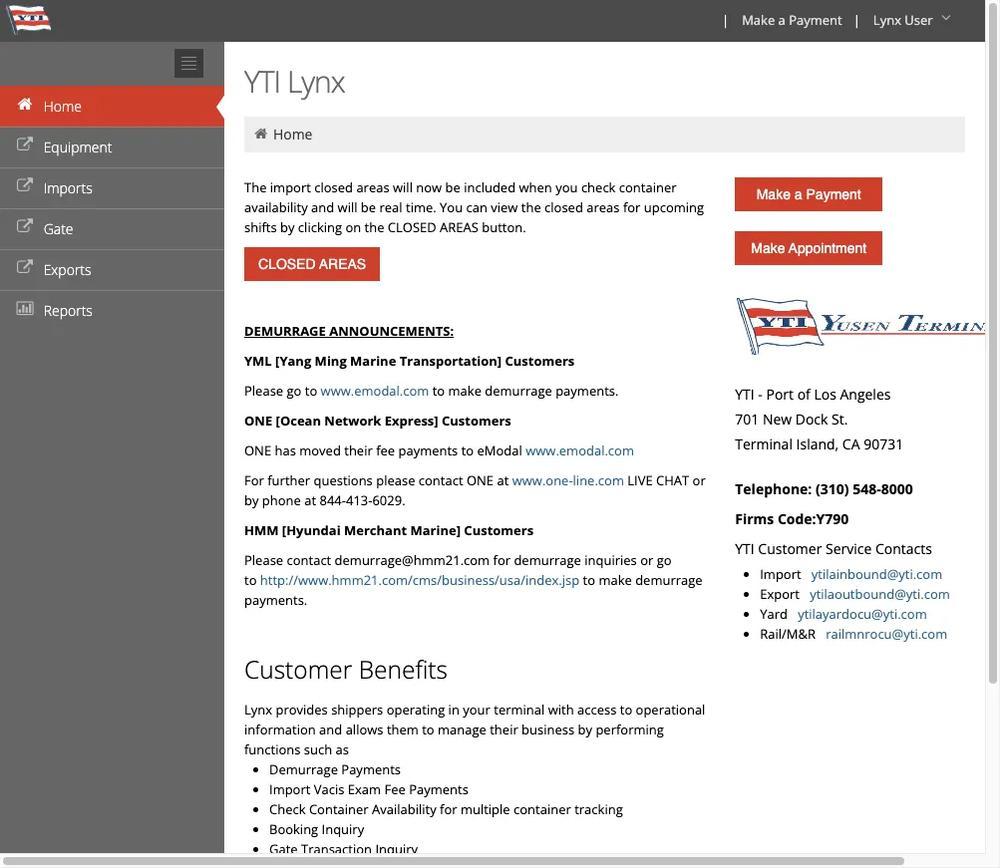 Task type: locate. For each thing, give the bounding box(es) containing it.
0 horizontal spatial their
[[344, 442, 373, 460]]

1 vertical spatial payments.
[[244, 591, 307, 609]]

0 horizontal spatial a
[[778, 11, 786, 29]]

external link image inside equipment link
[[15, 139, 35, 153]]

will up on
[[338, 198, 357, 216]]

imports
[[44, 178, 92, 197]]

1 vertical spatial lynx
[[287, 61, 345, 102]]

and up clicking
[[311, 198, 334, 216]]

areas up real
[[356, 178, 389, 196]]

customer
[[758, 539, 822, 558], [244, 653, 352, 686]]

1 vertical spatial please
[[244, 551, 283, 569]]

www.emodal.com up www.one-line.com link
[[526, 442, 634, 460]]

lynx user
[[873, 11, 933, 29]]

make for make appointment 'link'
[[751, 240, 785, 256]]

home image up equipment link
[[15, 98, 35, 112]]

make a payment
[[742, 11, 842, 29], [756, 186, 861, 202]]

demurrage down the inquiries
[[635, 571, 703, 589]]

your
[[463, 701, 490, 719]]

0 horizontal spatial payments
[[341, 761, 401, 779]]

0 horizontal spatial gate
[[44, 219, 73, 238]]

1 horizontal spatial at
[[497, 472, 509, 490]]

1 vertical spatial a
[[794, 186, 802, 202]]

closed down you in the top of the page
[[544, 198, 583, 216]]

0 vertical spatial will
[[393, 178, 413, 196]]

2 vertical spatial external link image
[[15, 261, 35, 275]]

3 external link image from the top
[[15, 261, 35, 275]]

www.emodal.com link for to make demurrage payments.
[[321, 382, 429, 400]]

0 horizontal spatial make
[[448, 382, 482, 400]]

or right the inquiries
[[640, 551, 653, 569]]

check
[[269, 801, 306, 819]]

gate inside gate link
[[44, 219, 73, 238]]

by down "availability"
[[280, 218, 295, 236]]

external link image left equipment
[[15, 139, 35, 153]]

payments up exam
[[341, 761, 401, 779]]

make
[[742, 11, 775, 29], [756, 186, 791, 202], [751, 240, 785, 256]]

1 vertical spatial make
[[599, 571, 632, 589]]

areas
[[356, 178, 389, 196], [586, 198, 620, 216]]

for up to make demurrage payments.
[[493, 551, 511, 569]]

yti lynx
[[244, 61, 345, 102]]

areas down check
[[586, 198, 620, 216]]

contacts
[[875, 539, 932, 558]]

[yang
[[275, 352, 311, 370]]

0 vertical spatial one
[[244, 412, 272, 430]]

dock
[[795, 410, 828, 429]]

1 horizontal spatial payments.
[[556, 382, 619, 400]]

0 vertical spatial be
[[445, 178, 460, 196]]

lynx inside lynx provides shippers operating in your terminal with access to operational information and allows them to manage their business by performing functions such as demurrage payments import vacis exam fee payments check container availability for multiple container tracking booking inquiry gate transaction inquiry
[[244, 701, 272, 719]]

1 vertical spatial payments
[[409, 781, 468, 799]]

1 vertical spatial gate
[[269, 841, 298, 858]]

contact down [hyundai
[[287, 551, 331, 569]]

1 | from the left
[[722, 11, 729, 29]]

one for one has moved their fee payments to emodal www.emodal.com
[[244, 442, 271, 460]]

moved
[[299, 442, 341, 460]]

gate link
[[0, 208, 224, 249]]

please inside please contact demurrage@hmm21.com for demurrage inquiries or go to
[[244, 551, 283, 569]]

0 horizontal spatial will
[[338, 198, 357, 216]]

at down emodal
[[497, 472, 509, 490]]

go right the inquiries
[[657, 551, 672, 569]]

inquiry
[[322, 821, 364, 839], [375, 841, 418, 858]]

a
[[778, 11, 786, 29], [794, 186, 802, 202]]

1 vertical spatial yti
[[735, 385, 754, 404]]

vacis
[[314, 781, 344, 799]]

0 horizontal spatial at
[[304, 492, 316, 509]]

or right "chat"
[[693, 472, 706, 490]]

for left the upcoming
[[623, 198, 640, 216]]

customers right transportation]
[[505, 352, 575, 370]]

0 horizontal spatial or
[[640, 551, 653, 569]]

customer benefits
[[244, 653, 448, 686]]

gate down booking
[[269, 841, 298, 858]]

user
[[905, 11, 933, 29]]

closed up clicking
[[314, 178, 353, 196]]

demurrage
[[485, 382, 552, 400], [514, 551, 581, 569], [635, 571, 703, 589]]

line.com
[[573, 472, 624, 490]]

1 vertical spatial one
[[244, 442, 271, 460]]

to
[[305, 382, 317, 400], [432, 382, 445, 400], [461, 442, 474, 460], [244, 571, 257, 589], [583, 571, 595, 589], [620, 701, 632, 719], [422, 721, 434, 739]]

2 horizontal spatial lynx
[[873, 11, 901, 29]]

export
[[760, 585, 806, 603]]

please
[[376, 472, 415, 490]]

8000
[[881, 480, 913, 499]]

1 vertical spatial make
[[756, 186, 791, 202]]

at left 844-
[[304, 492, 316, 509]]

make inside 'link'
[[751, 240, 785, 256]]

external link image for imports
[[15, 179, 35, 193]]

container
[[309, 801, 369, 819]]

or inside live chat or by phone at 844-413-6029.
[[693, 472, 706, 490]]

for
[[623, 198, 640, 216], [493, 551, 511, 569], [440, 801, 457, 819]]

0 vertical spatial external link image
[[15, 139, 35, 153]]

and inside lynx provides shippers operating in your terminal with access to operational information and allows them to manage their business by performing functions such as demurrage payments import vacis exam fee payments check container availability for multiple container tracking booking inquiry gate transaction inquiry
[[319, 721, 342, 739]]

external link image
[[15, 139, 35, 153], [15, 179, 35, 193], [15, 261, 35, 275]]

home link up equipment
[[0, 86, 224, 127]]

2 vertical spatial customers
[[464, 521, 534, 539]]

0 vertical spatial container
[[619, 178, 677, 196]]

by
[[280, 218, 295, 236], [244, 492, 259, 509], [578, 721, 592, 739]]

time.
[[406, 198, 436, 216]]

import up check at the left bottom
[[269, 781, 310, 799]]

phone
[[262, 492, 301, 509]]

None submit
[[244, 247, 380, 281]]

2 please from the top
[[244, 551, 283, 569]]

to down operating in the left of the page
[[422, 721, 434, 739]]

customer up provides
[[244, 653, 352, 686]]

container
[[619, 178, 677, 196], [513, 801, 571, 819]]

inquiry down container
[[322, 821, 364, 839]]

los
[[814, 385, 836, 404]]

2 vertical spatial lynx
[[244, 701, 272, 719]]

home image
[[15, 98, 35, 112], [252, 127, 270, 141]]

marine
[[350, 352, 396, 370]]

gate inside lynx provides shippers operating in your terminal with access to operational information and allows them to manage their business by performing functions such as demurrage payments import vacis exam fee payments check container availability for multiple container tracking booking inquiry gate transaction inquiry
[[269, 841, 298, 858]]

home down yti lynx
[[273, 125, 313, 144]]

please down "hmm"
[[244, 551, 283, 569]]

by inside live chat or by phone at 844-413-6029.
[[244, 492, 259, 509]]

and inside the import closed areas will now be included when you check container availability and will be real time.  you can view the closed areas for upcoming shifts by clicking on the closed areas button.
[[311, 198, 334, 216]]

1 vertical spatial demurrage
[[514, 551, 581, 569]]

1 vertical spatial contact
[[287, 551, 331, 569]]

live
[[627, 472, 653, 490]]

2 vertical spatial make
[[751, 240, 785, 256]]

1 horizontal spatial www.emodal.com
[[526, 442, 634, 460]]

home link
[[0, 86, 224, 127], [273, 125, 313, 144]]

ytilayardocu@yti.com
[[798, 605, 927, 623]]

view
[[491, 198, 518, 216]]

real
[[379, 198, 402, 216]]

one for one [ocean network express] customers
[[244, 412, 272, 430]]

0 horizontal spatial by
[[244, 492, 259, 509]]

be left real
[[361, 198, 376, 216]]

payment up appointment
[[806, 186, 861, 202]]

please go to www.emodal.com to make demurrage payments.
[[244, 382, 619, 400]]

payments
[[341, 761, 401, 779], [409, 781, 468, 799]]

inquiries
[[585, 551, 637, 569]]

www.emodal.com down marine
[[321, 382, 429, 400]]

demurrage left the inquiries
[[514, 551, 581, 569]]

0 vertical spatial go
[[287, 382, 301, 400]]

yti - port of los angeles 701 new dock st. terminal island, ca 90731
[[735, 385, 904, 454]]

0 vertical spatial for
[[623, 198, 640, 216]]

bar chart image
[[15, 302, 35, 316]]

ca
[[842, 435, 860, 454]]

and up as
[[319, 721, 342, 739]]

1 horizontal spatial their
[[490, 721, 518, 739]]

container up the upcoming
[[619, 178, 677, 196]]

import
[[760, 565, 801, 583], [269, 781, 310, 799]]

home up equipment
[[44, 97, 82, 116]]

the right on
[[364, 218, 384, 236]]

make down the inquiries
[[599, 571, 632, 589]]

please contact demurrage@hmm21.com for demurrage inquiries or go to
[[244, 551, 672, 589]]

1 vertical spatial www.emodal.com link
[[526, 442, 634, 460]]

1 horizontal spatial container
[[619, 178, 677, 196]]

to down "hmm"
[[244, 571, 257, 589]]

0 horizontal spatial contact
[[287, 551, 331, 569]]

2 vertical spatial by
[[578, 721, 592, 739]]

1 horizontal spatial be
[[445, 178, 460, 196]]

www.emodal.com link down marine
[[321, 382, 429, 400]]

yti inside yti - port of los angeles 701 new dock st. terminal island, ca 90731
[[735, 385, 754, 404]]

has
[[275, 442, 296, 460]]

1 horizontal spatial gate
[[269, 841, 298, 858]]

customer down firms code:y790
[[758, 539, 822, 558]]

1 vertical spatial will
[[338, 198, 357, 216]]

external link image inside the exports link
[[15, 261, 35, 275]]

1 horizontal spatial closed
[[544, 198, 583, 216]]

1 horizontal spatial lynx
[[287, 61, 345, 102]]

www.emodal.com link up www.one-line.com link
[[526, 442, 634, 460]]

customers up emodal
[[442, 412, 511, 430]]

0 horizontal spatial |
[[722, 11, 729, 29]]

hmm
[[244, 521, 279, 539]]

make down transportation]
[[448, 382, 482, 400]]

provides
[[276, 701, 328, 719]]

0 horizontal spatial payments.
[[244, 591, 307, 609]]

0 vertical spatial import
[[760, 565, 801, 583]]

0 horizontal spatial customer
[[244, 653, 352, 686]]

availability
[[372, 801, 436, 819]]

by down access
[[578, 721, 592, 739]]

0 vertical spatial areas
[[356, 178, 389, 196]]

gate right external link icon on the top of the page
[[44, 219, 73, 238]]

or
[[693, 472, 706, 490], [640, 551, 653, 569]]

1 vertical spatial home image
[[252, 127, 270, 141]]

import inside lynx provides shippers operating in your terminal with access to operational information and allows them to manage their business by performing functions such as demurrage payments import vacis exam fee payments check container availability for multiple container tracking booking inquiry gate transaction inquiry
[[269, 781, 310, 799]]

be up you on the left of page
[[445, 178, 460, 196]]

their down terminal
[[490, 721, 518, 739]]

1 vertical spatial be
[[361, 198, 376, 216]]

one [ocean network express] customers
[[244, 412, 511, 430]]

1 horizontal spatial payments
[[409, 781, 468, 799]]

home image up the
[[252, 127, 270, 141]]

performing
[[596, 721, 664, 739]]

yti for yti customer service contacts
[[735, 539, 754, 558]]

0 vertical spatial or
[[693, 472, 706, 490]]

payments. up the line.com
[[556, 382, 619, 400]]

please down yml
[[244, 382, 283, 400]]

such
[[304, 741, 332, 759]]

closed
[[314, 178, 353, 196], [544, 198, 583, 216]]

1 horizontal spatial for
[[493, 551, 511, 569]]

1 vertical spatial areas
[[586, 198, 620, 216]]

external link image for exports
[[15, 261, 35, 275]]

1 horizontal spatial the
[[521, 198, 541, 216]]

by down for
[[244, 492, 259, 509]]

payments up the availability
[[409, 781, 468, 799]]

demurrage up emodal
[[485, 382, 552, 400]]

telephone: (310) 548-8000
[[735, 480, 913, 499]]

one left [ocean
[[244, 412, 272, 430]]

1 please from the top
[[244, 382, 283, 400]]

for left multiple
[[440, 801, 457, 819]]

benefits
[[359, 653, 448, 686]]

railmnrocu@yti.com link
[[826, 625, 947, 643]]

can
[[466, 198, 487, 216]]

0 horizontal spatial www.emodal.com link
[[321, 382, 429, 400]]

1 vertical spatial or
[[640, 551, 653, 569]]

demurrage inside please contact demurrage@hmm21.com for demurrage inquiries or go to
[[514, 551, 581, 569]]

external link image up external link icon on the top of the page
[[15, 179, 35, 193]]

1 vertical spatial and
[[319, 721, 342, 739]]

0 horizontal spatial import
[[269, 781, 310, 799]]

1 external link image from the top
[[15, 139, 35, 153]]

contact down one has moved their fee payments to emodal www.emodal.com
[[419, 472, 463, 490]]

please for please go to www.emodal.com to make demurrage payments.
[[244, 382, 283, 400]]

1 vertical spatial at
[[304, 492, 316, 509]]

import
[[270, 178, 311, 196]]

home link down yti lynx
[[273, 125, 313, 144]]

2 horizontal spatial for
[[623, 198, 640, 216]]

external link image up bar chart icon
[[15, 261, 35, 275]]

one down emodal
[[467, 472, 494, 490]]

1 vertical spatial their
[[490, 721, 518, 739]]

go down [yang
[[287, 382, 301, 400]]

for inside the import closed areas will now be included when you check container availability and will be real time.  you can view the closed areas for upcoming shifts by clicking on the closed areas button.
[[623, 198, 640, 216]]

please
[[244, 382, 283, 400], [244, 551, 283, 569]]

1 horizontal spatial |
[[853, 11, 860, 29]]

firms
[[735, 509, 774, 528]]

lynx for user
[[873, 11, 901, 29]]

0 vertical spatial the
[[521, 198, 541, 216]]

customers down live chat or by phone at 844-413-6029. at the bottom of the page
[[464, 521, 534, 539]]

for inside please contact demurrage@hmm21.com for demurrage inquiries or go to
[[493, 551, 511, 569]]

0 horizontal spatial go
[[287, 382, 301, 400]]

please for please contact demurrage@hmm21.com for demurrage inquiries or go to
[[244, 551, 283, 569]]

allows
[[346, 721, 383, 739]]

of
[[797, 385, 810, 404]]

payments. down "hmm"
[[244, 591, 307, 609]]

701
[[735, 410, 759, 429]]

0 horizontal spatial inquiry
[[322, 821, 364, 839]]

1 vertical spatial import
[[269, 781, 310, 799]]

0 vertical spatial lynx
[[873, 11, 901, 29]]

1 horizontal spatial home
[[273, 125, 313, 144]]

angle down image
[[936, 11, 956, 25]]

import up export
[[760, 565, 801, 583]]

0 vertical spatial by
[[280, 218, 295, 236]]

as
[[336, 741, 349, 759]]

to up [ocean
[[305, 382, 317, 400]]

2 external link image from the top
[[15, 179, 35, 193]]

go inside please contact demurrage@hmm21.com for demurrage inquiries or go to
[[657, 551, 672, 569]]

the down when on the right top of the page
[[521, 198, 541, 216]]

1 vertical spatial the
[[364, 218, 384, 236]]

equipment
[[44, 138, 112, 157]]

0 vertical spatial make
[[448, 382, 482, 400]]

1 vertical spatial home
[[273, 125, 313, 144]]

0 vertical spatial contact
[[419, 472, 463, 490]]

0 horizontal spatial home image
[[15, 98, 35, 112]]

one left has
[[244, 442, 271, 460]]

1 horizontal spatial www.emodal.com link
[[526, 442, 634, 460]]

6029.
[[372, 492, 405, 509]]

container inside lynx provides shippers operating in your terminal with access to operational information and allows them to manage their business by performing functions such as demurrage payments import vacis exam fee payments check container availability for multiple container tracking booking inquiry gate transaction inquiry
[[513, 801, 571, 819]]

chat
[[656, 472, 689, 490]]

2 vertical spatial demurrage
[[635, 571, 703, 589]]

clicking
[[298, 218, 342, 236]]

413-
[[346, 492, 372, 509]]

payments
[[398, 442, 458, 460]]

external link image inside imports link
[[15, 179, 35, 193]]

payment left lynx user
[[789, 11, 842, 29]]

1 horizontal spatial or
[[693, 472, 706, 490]]

container left the tracking
[[513, 801, 571, 819]]

contact
[[419, 472, 463, 490], [287, 551, 331, 569]]

inquiry down the availability
[[375, 841, 418, 858]]

to down transportation]
[[432, 382, 445, 400]]

1 horizontal spatial home link
[[273, 125, 313, 144]]

yti for yti - port of los angeles 701 new dock st. terminal island, ca 90731
[[735, 385, 754, 404]]

2 vertical spatial for
[[440, 801, 457, 819]]

1 horizontal spatial go
[[657, 551, 672, 569]]

to down the inquiries
[[583, 571, 595, 589]]

www.emodal.com
[[321, 382, 429, 400], [526, 442, 634, 460]]

will up real
[[393, 178, 413, 196]]

make
[[448, 382, 482, 400], [599, 571, 632, 589]]

0 horizontal spatial www.emodal.com
[[321, 382, 429, 400]]

their left fee
[[344, 442, 373, 460]]

further
[[267, 472, 310, 490]]

http://www.hmm21.com/cms/business/usa/index.jsp link
[[260, 571, 579, 589]]

1 vertical spatial container
[[513, 801, 571, 819]]



Task type: vqa. For each thing, say whether or not it's contained in the screenshot.
Don't have an account, yet ? Start Below. .
no



Task type: describe. For each thing, give the bounding box(es) containing it.
yml
[[244, 352, 272, 370]]

to inside please contact demurrage@hmm21.com for demurrage inquiries or go to
[[244, 571, 257, 589]]

make inside to make demurrage payments.
[[599, 571, 632, 589]]

announcements:
[[329, 322, 454, 340]]

check
[[581, 178, 616, 196]]

transportation]
[[400, 352, 502, 370]]

2 vertical spatial one
[[467, 472, 494, 490]]

rail/m&r
[[760, 625, 822, 643]]

www.one-
[[512, 472, 573, 490]]

demurrage
[[269, 761, 338, 779]]

1 vertical spatial make a payment link
[[735, 177, 883, 211]]

exports link
[[0, 249, 224, 290]]

terminal
[[735, 435, 793, 454]]

0 horizontal spatial home
[[44, 97, 82, 116]]

yard
[[760, 605, 794, 623]]

0 vertical spatial home image
[[15, 98, 35, 112]]

lynx user link
[[864, 0, 963, 42]]

exam
[[348, 781, 381, 799]]

fee
[[376, 442, 395, 460]]

manage
[[438, 721, 486, 739]]

0 vertical spatial make a payment link
[[733, 0, 849, 42]]

booking
[[269, 821, 318, 839]]

equipment link
[[0, 127, 224, 168]]

shippers
[[331, 701, 383, 719]]

0 vertical spatial payment
[[789, 11, 842, 29]]

1 horizontal spatial will
[[393, 178, 413, 196]]

0 vertical spatial payments.
[[556, 382, 619, 400]]

them
[[387, 721, 419, 739]]

demurrage inside to make demurrage payments.
[[635, 571, 703, 589]]

make for the bottommost make a payment 'link'
[[756, 186, 791, 202]]

0 horizontal spatial closed
[[314, 178, 353, 196]]

0 vertical spatial at
[[497, 472, 509, 490]]

yti customer service contacts
[[735, 539, 932, 558]]

reports link
[[0, 290, 224, 331]]

marine]
[[410, 521, 461, 539]]

express]
[[385, 412, 438, 430]]

operational
[[636, 701, 705, 719]]

external link image
[[15, 220, 35, 234]]

lynx provides shippers operating in your terminal with access to operational information and allows them to manage their business by performing functions such as demurrage payments import vacis exam fee payments check container availability for multiple container tracking booking inquiry gate transaction inquiry
[[244, 701, 705, 858]]

or inside please contact demurrage@hmm21.com for demurrage inquiries or go to
[[640, 551, 653, 569]]

to inside to make demurrage payments.
[[583, 571, 595, 589]]

844-
[[320, 492, 346, 509]]

network
[[324, 412, 381, 430]]

one has moved their fee payments to emodal www.emodal.com
[[244, 442, 634, 460]]

ytilaoutbound@yti.com
[[810, 585, 950, 603]]

in
[[448, 701, 460, 719]]

shifts
[[244, 218, 277, 236]]

firms code:y790
[[735, 509, 849, 528]]

ytilainbound@yti.com
[[811, 565, 942, 583]]

to left emodal
[[461, 442, 474, 460]]

0 vertical spatial www.emodal.com
[[321, 382, 429, 400]]

customers for hmm [hyundai merchant marine] customers
[[464, 521, 534, 539]]

0 horizontal spatial home link
[[0, 86, 224, 127]]

90731
[[864, 435, 904, 454]]

port
[[766, 385, 794, 404]]

contact inside please contact demurrage@hmm21.com for demurrage inquiries or go to
[[287, 551, 331, 569]]

multiple
[[461, 801, 510, 819]]

customers for one [ocean network express] customers
[[442, 412, 511, 430]]

0 vertical spatial a
[[778, 11, 786, 29]]

island,
[[796, 435, 839, 454]]

the
[[244, 178, 267, 196]]

www.emodal.com link for one has moved their fee payments to emodal www.emodal.com
[[526, 442, 634, 460]]

[ocean
[[276, 412, 321, 430]]

merchant
[[344, 521, 407, 539]]

terminal
[[494, 701, 545, 719]]

1 vertical spatial make a payment
[[756, 186, 861, 202]]

upcoming
[[644, 198, 704, 216]]

now
[[416, 178, 442, 196]]

the import closed areas will now be included when you check container availability and will be real time.  you can view the closed areas for upcoming shifts by clicking on the closed areas button.
[[244, 178, 704, 236]]

functions
[[244, 741, 301, 759]]

ytilaoutbound@yti.com link
[[810, 585, 950, 603]]

1 horizontal spatial inquiry
[[375, 841, 418, 858]]

ytilayardocu@yti.com link
[[798, 605, 927, 623]]

by inside lynx provides shippers operating in your terminal with access to operational information and allows them to manage their business by performing functions such as demurrage payments import vacis exam fee payments check container availability for multiple container tracking booking inquiry gate transaction inquiry
[[578, 721, 592, 739]]

container inside the import closed areas will now be included when you check container availability and will be real time.  you can view the closed areas for upcoming shifts by clicking on the closed areas button.
[[619, 178, 677, 196]]

lynx for provides
[[244, 701, 272, 719]]

1 vertical spatial www.emodal.com
[[526, 442, 634, 460]]

for
[[244, 472, 264, 490]]

0 vertical spatial customers
[[505, 352, 575, 370]]

0 vertical spatial make
[[742, 11, 775, 29]]

when
[[519, 178, 552, 196]]

external link image for equipment
[[15, 139, 35, 153]]

0 vertical spatial demurrage
[[485, 382, 552, 400]]

1 vertical spatial payment
[[806, 186, 861, 202]]

service
[[826, 539, 872, 558]]

st.
[[832, 410, 848, 429]]

[hyundai
[[282, 521, 341, 539]]

with
[[548, 701, 574, 719]]

reports
[[44, 301, 93, 320]]

1 horizontal spatial a
[[794, 186, 802, 202]]

for further questions please contact one at www.one-line.com
[[244, 472, 624, 490]]

2 | from the left
[[853, 11, 860, 29]]

www.one-line.com link
[[512, 472, 624, 490]]

payments. inside to make demurrage payments.
[[244, 591, 307, 609]]

0 vertical spatial customer
[[758, 539, 822, 558]]

1 horizontal spatial contact
[[419, 472, 463, 490]]

new
[[763, 410, 792, 429]]

transaction
[[301, 841, 372, 858]]

hmm [hyundai merchant marine] customers
[[244, 521, 534, 539]]

fee
[[384, 781, 406, 799]]

emodal
[[477, 442, 522, 460]]

by inside the import closed areas will now be included when you check container availability and will be real time.  you can view the closed areas for upcoming shifts by clicking on the closed areas button.
[[280, 218, 295, 236]]

demurrage
[[244, 322, 326, 340]]

http://www.hmm21.com/cms/business/usa/index.jsp
[[260, 571, 579, 589]]

make appointment
[[751, 240, 867, 256]]

0 vertical spatial make a payment
[[742, 11, 842, 29]]

0 horizontal spatial the
[[364, 218, 384, 236]]

areas
[[440, 218, 479, 236]]

at inside live chat or by phone at 844-413-6029.
[[304, 492, 316, 509]]

yml [yang ming marine transportation] customers
[[244, 352, 575, 370]]

their inside lynx provides shippers operating in your terminal with access to operational information and allows them to manage their business by performing functions such as demurrage payments import vacis exam fee payments check container availability for multiple container tracking booking inquiry gate transaction inquiry
[[490, 721, 518, 739]]

yti for yti lynx
[[244, 61, 280, 102]]

ytilainbound@yti.com link
[[811, 565, 942, 583]]

business
[[522, 721, 574, 739]]

to up the performing
[[620, 701, 632, 719]]

1 vertical spatial customer
[[244, 653, 352, 686]]

0 horizontal spatial be
[[361, 198, 376, 216]]

tracking
[[574, 801, 623, 819]]

548-
[[853, 480, 881, 499]]

for inside lynx provides shippers operating in your terminal with access to operational information and allows them to manage their business by performing functions such as demurrage payments import vacis exam fee payments check container availability for multiple container tracking booking inquiry gate transaction inquiry
[[440, 801, 457, 819]]

live chat or by phone at 844-413-6029.
[[244, 472, 706, 509]]



